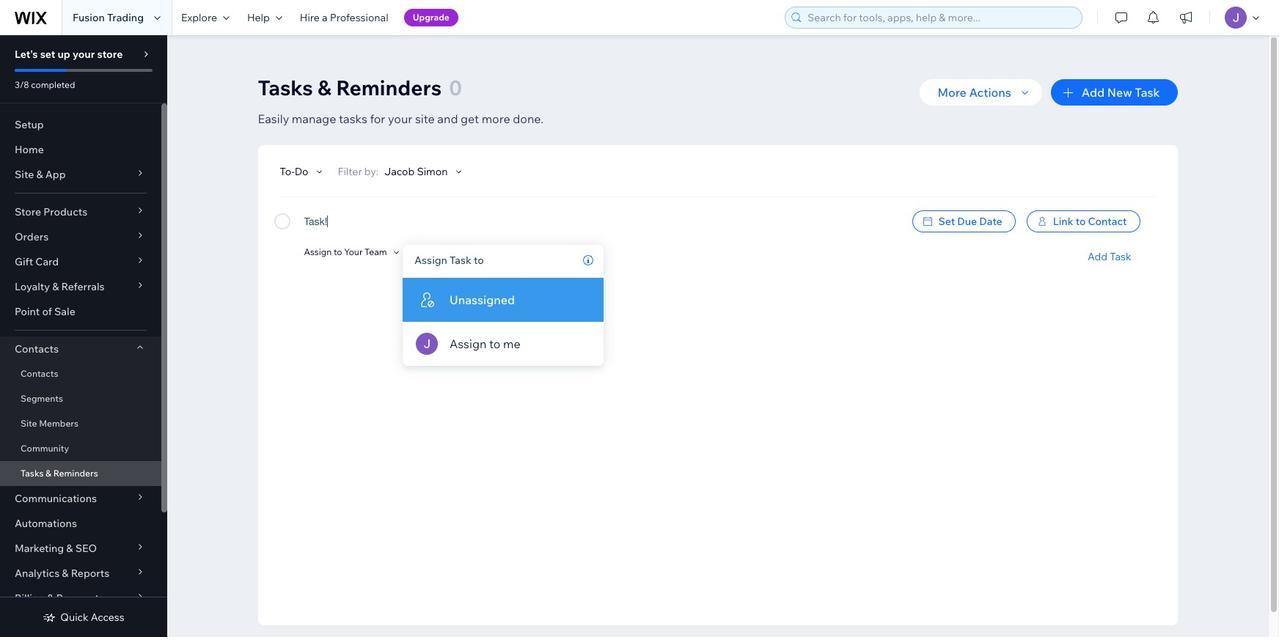 Task type: vqa. For each thing, say whether or not it's contained in the screenshot.
the left Sell
no



Task type: locate. For each thing, give the bounding box(es) containing it.
& right loyalty
[[52, 280, 59, 294]]

site down segments
[[21, 418, 37, 429]]

& for tasks & reminders
[[46, 468, 51, 479]]

to inside button
[[334, 247, 342, 258]]

1 horizontal spatial reminders
[[336, 75, 442, 101]]

0 horizontal spatial task
[[450, 254, 472, 267]]

site for site members
[[21, 418, 37, 429]]

payments
[[56, 592, 104, 605]]

tasks & reminders
[[21, 468, 98, 479]]

0 horizontal spatial tasks
[[21, 468, 44, 479]]

contacts up segments
[[21, 368, 58, 379]]

& left app
[[36, 168, 43, 181]]

1 vertical spatial add
[[1088, 250, 1108, 263]]

your right up
[[73, 48, 95, 61]]

filter by:
[[338, 165, 379, 178]]

tasks inside 'link'
[[21, 468, 44, 479]]

your right the for
[[388, 112, 413, 126]]

2 horizontal spatial assign
[[450, 337, 487, 351]]

more
[[938, 85, 967, 100]]

contact
[[1089, 215, 1127, 228]]

& for analytics & reports
[[62, 567, 69, 580]]

quick
[[60, 611, 89, 624]]

jacob
[[385, 165, 415, 178]]

contacts inside popup button
[[15, 343, 59, 356]]

0 vertical spatial tasks
[[258, 75, 313, 101]]

jacob simon button
[[385, 165, 466, 178]]

assign left me
[[450, 337, 487, 351]]

more actions
[[938, 85, 1012, 100]]

analytics & reports button
[[0, 561, 161, 586]]

and
[[438, 112, 458, 126]]

members
[[39, 418, 79, 429]]

segments link
[[0, 387, 161, 412]]

loyalty & referrals
[[15, 280, 105, 294]]

unassigned
[[450, 293, 515, 307]]

add for add new task
[[1082, 85, 1105, 100]]

1 horizontal spatial assign
[[415, 254, 448, 267]]

store products button
[[0, 200, 161, 225]]

& down community on the bottom of page
[[46, 468, 51, 479]]

list box
[[403, 278, 604, 366]]

0 vertical spatial reminders
[[336, 75, 442, 101]]

& for tasks & reminders 0
[[318, 75, 332, 101]]

task up unassigned
[[450, 254, 472, 267]]

to left your
[[334, 247, 342, 258]]

0 horizontal spatial your
[[73, 48, 95, 61]]

task for assign task to
[[450, 254, 472, 267]]

jacob simon
[[385, 165, 448, 178]]

&
[[318, 75, 332, 101], [36, 168, 43, 181], [52, 280, 59, 294], [46, 468, 51, 479], [66, 542, 73, 555], [62, 567, 69, 580], [47, 592, 54, 605]]

assign for assign task to
[[415, 254, 448, 267]]

to
[[1076, 215, 1086, 228], [334, 247, 342, 258], [474, 254, 484, 267], [489, 337, 501, 351]]

add task button
[[1088, 250, 1132, 263]]

add
[[1082, 85, 1105, 100], [1088, 250, 1108, 263]]

communications button
[[0, 486, 161, 511]]

assign left your
[[304, 247, 332, 258]]

to right link on the top right of page
[[1076, 215, 1086, 228]]

done.
[[513, 112, 544, 126]]

assign
[[304, 247, 332, 258], [415, 254, 448, 267], [450, 337, 487, 351]]

task right new
[[1135, 85, 1160, 100]]

tasks down community on the bottom of page
[[21, 468, 44, 479]]

sale
[[54, 305, 75, 318]]

to up unassigned
[[474, 254, 484, 267]]

to left me
[[489, 337, 501, 351]]

2 horizontal spatial task
[[1135, 85, 1160, 100]]

1 vertical spatial your
[[388, 112, 413, 126]]

tasks
[[258, 75, 313, 101], [21, 468, 44, 479]]

& right billing
[[47, 592, 54, 605]]

0 horizontal spatial reminders
[[53, 468, 98, 479]]

card
[[35, 255, 59, 269]]

do
[[295, 165, 308, 178]]

0 vertical spatial your
[[73, 48, 95, 61]]

billing
[[15, 592, 45, 605]]

add down link to contact
[[1088, 250, 1108, 263]]

set
[[40, 48, 55, 61]]

reports
[[71, 567, 109, 580]]

point of sale link
[[0, 299, 161, 324]]

0 horizontal spatial assign
[[304, 247, 332, 258]]

& inside 'link'
[[46, 468, 51, 479]]

reminders inside tasks & reminders 'link'
[[53, 468, 98, 479]]

& for marketing & seo
[[66, 542, 73, 555]]

your inside sidebar element
[[73, 48, 95, 61]]

team
[[365, 247, 387, 258]]

orders button
[[0, 225, 161, 249]]

0 vertical spatial add
[[1082, 85, 1105, 100]]

explore
[[181, 11, 217, 24]]

assign task to
[[415, 254, 484, 267]]

home
[[15, 143, 44, 156]]

to-do button
[[280, 165, 326, 178]]

task down the contact
[[1110, 250, 1132, 263]]

0 vertical spatial site
[[15, 168, 34, 181]]

1 vertical spatial reminders
[[53, 468, 98, 479]]

easily
[[258, 112, 289, 126]]

orders
[[15, 230, 49, 244]]

set due date button
[[912, 211, 1016, 233]]

more actions button
[[920, 79, 1043, 106]]

1 vertical spatial contacts
[[21, 368, 58, 379]]

by:
[[365, 165, 379, 178]]

1 horizontal spatial tasks
[[258, 75, 313, 101]]

task
[[1135, 85, 1160, 100], [1110, 250, 1132, 263], [450, 254, 472, 267]]

link to contact button
[[1027, 211, 1141, 233]]

gift card
[[15, 255, 59, 269]]

to-do
[[280, 165, 308, 178]]

1 vertical spatial site
[[21, 418, 37, 429]]

contacts
[[15, 343, 59, 356], [21, 368, 58, 379]]

quick access
[[60, 611, 124, 624]]

reminders down community link
[[53, 468, 98, 479]]

Search for tools, apps, help & more... field
[[803, 7, 1078, 28]]

add inside add new task button
[[1082, 85, 1105, 100]]

to inside button
[[1076, 215, 1086, 228]]

access
[[91, 611, 124, 624]]

marketing & seo button
[[0, 536, 161, 561]]

contacts down point of sale
[[15, 343, 59, 356]]

add left new
[[1082, 85, 1105, 100]]

trading
[[107, 11, 144, 24]]

get
[[461, 112, 479, 126]]

site down the home
[[15, 168, 34, 181]]

for
[[370, 112, 385, 126]]

contacts for contacts link
[[21, 368, 58, 379]]

& for billing & payments
[[47, 592, 54, 605]]

point
[[15, 305, 40, 318]]

referrals
[[61, 280, 105, 294]]

1 horizontal spatial task
[[1110, 250, 1132, 263]]

assign inside button
[[304, 247, 332, 258]]

to-
[[280, 165, 295, 178]]

& left 'seo'
[[66, 542, 73, 555]]

& for loyalty & referrals
[[52, 280, 59, 294]]

setup
[[15, 118, 44, 131]]

new
[[1108, 85, 1133, 100]]

& up manage
[[318, 75, 332, 101]]

site inside popup button
[[15, 168, 34, 181]]

3/8
[[15, 79, 29, 90]]

assign right team
[[415, 254, 448, 267]]

tasks for tasks & reminders 0
[[258, 75, 313, 101]]

reminders up the for
[[336, 75, 442, 101]]

reminders
[[336, 75, 442, 101], [53, 468, 98, 479]]

assign to your team button
[[304, 246, 403, 259]]

your
[[73, 48, 95, 61], [388, 112, 413, 126]]

segments
[[21, 393, 63, 404]]

add for add task
[[1088, 250, 1108, 263]]

sidebar element
[[0, 35, 167, 638]]

upgrade button
[[404, 9, 459, 26]]

1 vertical spatial tasks
[[21, 468, 44, 479]]

& left reports
[[62, 567, 69, 580]]

store
[[15, 205, 41, 219]]

0 vertical spatial contacts
[[15, 343, 59, 356]]

site
[[15, 168, 34, 181], [21, 418, 37, 429]]

tasks up easily
[[258, 75, 313, 101]]

of
[[42, 305, 52, 318]]



Task type: describe. For each thing, give the bounding box(es) containing it.
reminders for tasks & reminders
[[53, 468, 98, 479]]

3/8 completed
[[15, 79, 75, 90]]

task inside button
[[1135, 85, 1160, 100]]

loyalty
[[15, 280, 50, 294]]

site & app
[[15, 168, 66, 181]]

due
[[958, 215, 978, 228]]

contacts for contacts popup button
[[15, 343, 59, 356]]

help
[[247, 11, 270, 24]]

site
[[415, 112, 435, 126]]

more
[[482, 112, 510, 126]]

task for add task
[[1110, 250, 1132, 263]]

reminders for tasks & reminders 0
[[336, 75, 442, 101]]

billing & payments
[[15, 592, 104, 605]]

hire a professional
[[300, 11, 389, 24]]

assign for assign to your team
[[304, 247, 332, 258]]

actions
[[970, 85, 1012, 100]]

manage
[[292, 112, 336, 126]]

a
[[322, 11, 328, 24]]

app
[[45, 168, 66, 181]]

to for contact
[[1076, 215, 1086, 228]]

tasks for tasks & reminders
[[21, 468, 44, 479]]

site members
[[21, 418, 79, 429]]

fusion trading
[[73, 11, 144, 24]]

setup link
[[0, 112, 161, 137]]

assign to me
[[450, 337, 521, 351]]

store products
[[15, 205, 87, 219]]

filter
[[338, 165, 362, 178]]

easily manage tasks for your site and get more done.
[[258, 112, 544, 126]]

let's set up your store
[[15, 48, 123, 61]]

marketing
[[15, 542, 64, 555]]

to for me
[[489, 337, 501, 351]]

hire
[[300, 11, 320, 24]]

add new task
[[1082, 85, 1160, 100]]

contacts button
[[0, 337, 161, 362]]

simon
[[417, 165, 448, 178]]

loyalty & referrals button
[[0, 274, 161, 299]]

me
[[503, 337, 521, 351]]

seo
[[75, 542, 97, 555]]

unassigned option
[[403, 278, 604, 322]]

0
[[449, 75, 462, 101]]

1 horizontal spatial your
[[388, 112, 413, 126]]

site members link
[[0, 412, 161, 437]]

add new task button
[[1051, 79, 1178, 106]]

store
[[97, 48, 123, 61]]

site for site & app
[[15, 168, 34, 181]]

fusion
[[73, 11, 105, 24]]

gift
[[15, 255, 33, 269]]

list box containing unassigned
[[403, 278, 604, 366]]

upgrade
[[413, 12, 450, 23]]

products
[[43, 205, 87, 219]]

link
[[1053, 215, 1074, 228]]

assign for assign to me
[[450, 337, 487, 351]]

up
[[58, 48, 70, 61]]

marketing & seo
[[15, 542, 97, 555]]

let's
[[15, 48, 38, 61]]

to for your
[[334, 247, 342, 258]]

add task
[[1088, 250, 1132, 263]]

automations
[[15, 517, 77, 531]]

gift card button
[[0, 249, 161, 274]]

& for site & app
[[36, 168, 43, 181]]

site & app button
[[0, 162, 161, 187]]

Write your task here and press enter to add. text field
[[304, 211, 901, 249]]

community
[[21, 443, 69, 454]]

automations link
[[0, 511, 161, 536]]

your
[[344, 247, 363, 258]]

assign to your team
[[304, 247, 387, 258]]

date
[[980, 215, 1003, 228]]

analytics & reports
[[15, 567, 109, 580]]

set
[[939, 215, 955, 228]]

tasks & reminders 0
[[258, 75, 462, 101]]

completed
[[31, 79, 75, 90]]

home link
[[0, 137, 161, 162]]

link to contact
[[1053, 215, 1127, 228]]

tasks & reminders link
[[0, 462, 161, 486]]

quick access button
[[43, 611, 124, 624]]

help button
[[238, 0, 291, 35]]

tasks
[[339, 112, 367, 126]]

set due date
[[939, 215, 1003, 228]]

hire a professional link
[[291, 0, 397, 35]]



